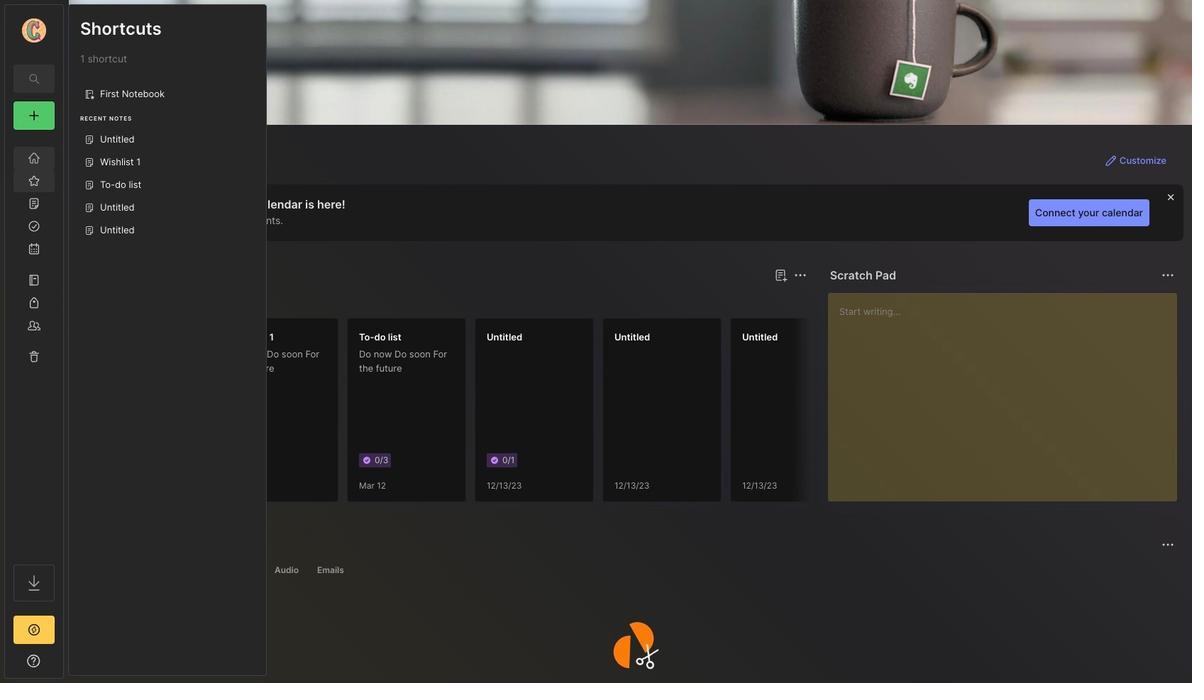 Task type: vqa. For each thing, say whether or not it's contained in the screenshot.
expand notebooks image
no



Task type: locate. For each thing, give the bounding box(es) containing it.
click to expand image
[[62, 658, 73, 675]]

tab
[[142, 293, 199, 310], [94, 562, 149, 579], [203, 562, 263, 579], [268, 562, 305, 579], [311, 562, 351, 579]]

tab list
[[94, 562, 1173, 579]]

tree
[[5, 138, 63, 552]]

edit search image
[[26, 70, 43, 87]]

WHAT'S NEW field
[[5, 650, 63, 673]]

row group
[[92, 318, 1114, 511]]

Account field
[[5, 16, 63, 45]]



Task type: describe. For each thing, give the bounding box(es) containing it.
main element
[[0, 0, 68, 684]]

account image
[[22, 18, 46, 43]]

tree inside main element
[[5, 138, 63, 552]]

Start writing… text field
[[840, 293, 1177, 491]]

upgrade image
[[26, 622, 43, 639]]

home image
[[27, 151, 41, 165]]



